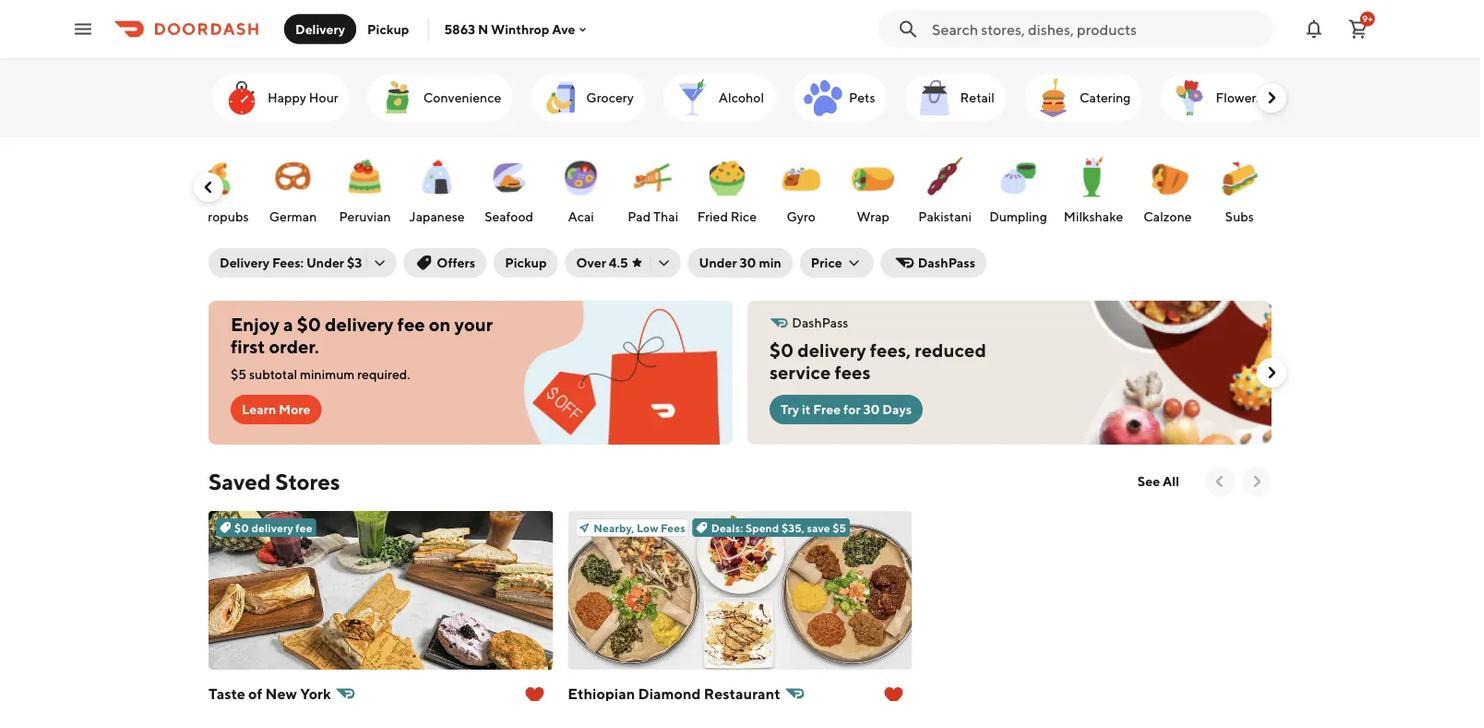 Task type: vqa. For each thing, say whether or not it's contained in the screenshot.
$​0 delivery fee
no



Task type: describe. For each thing, give the bounding box(es) containing it.
on
[[429, 314, 451, 335]]

stores
[[275, 468, 340, 495]]

$5 inside enjoy a $0 delivery fee on your first order. $5 subtotal minimum required.
[[231, 367, 246, 382]]

saved
[[209, 468, 271, 495]]

fees,
[[870, 340, 911, 361]]

under 30 min
[[699, 255, 782, 270]]

grocery link
[[531, 74, 645, 122]]

low
[[637, 521, 659, 534]]

see all
[[1138, 474, 1179, 489]]

grocery
[[586, 90, 634, 105]]

catering image
[[1032, 76, 1076, 120]]

$0 inside enjoy a $0 delivery fee on your first order. $5 subtotal minimum required.
[[297, 314, 321, 335]]

30 inside 'button'
[[863, 402, 880, 417]]

deals:
[[711, 521, 743, 534]]

over 4.5 button
[[565, 248, 681, 278]]

open menu image
[[72, 18, 94, 40]]

free
[[813, 402, 841, 417]]

gyro
[[787, 209, 816, 224]]

$0 delivery fees, reduced service fees
[[770, 340, 986, 383]]

saved stores
[[209, 468, 340, 495]]

2 next button of carousel image from the top
[[1263, 364, 1281, 382]]

price button
[[800, 248, 874, 278]]

dashpass button
[[881, 248, 987, 278]]

calzone
[[1144, 209, 1193, 224]]

enjoy
[[231, 314, 280, 335]]

happy hour image
[[220, 76, 264, 120]]

delivery button
[[284, 14, 356, 44]]

pets image
[[801, 76, 845, 120]]

alcohol
[[719, 90, 764, 105]]

all
[[1163, 474, 1179, 489]]

over 4.5
[[576, 255, 628, 270]]

learn more button
[[231, 395, 322, 425]]

nearby,
[[594, 521, 634, 534]]

ave
[[552, 21, 575, 37]]

nearby, low fees
[[594, 521, 685, 534]]

thai
[[654, 209, 679, 224]]

rice
[[731, 209, 757, 224]]

0 horizontal spatial fee
[[296, 521, 313, 534]]

fee inside enjoy a $0 delivery fee on your first order. $5 subtotal minimum required.
[[397, 314, 425, 335]]

catering link
[[1024, 74, 1142, 122]]

fried
[[698, 209, 729, 224]]

delivery for $0 delivery fees, reduced service fees
[[798, 340, 866, 361]]

catering
[[1080, 90, 1131, 105]]

pakistani
[[919, 209, 972, 224]]

flowers link
[[1161, 74, 1273, 122]]

next button of carousel image
[[1248, 473, 1266, 491]]

retail link
[[905, 74, 1006, 122]]

flowers image
[[1168, 76, 1212, 120]]

spend
[[746, 521, 779, 534]]

fees
[[661, 521, 685, 534]]

service
[[770, 362, 831, 383]]

0 horizontal spatial previous button of carousel image
[[199, 178, 218, 197]]

delivery for delivery fees: under $3
[[220, 255, 270, 270]]

pad thai
[[628, 209, 679, 224]]

learn
[[242, 402, 276, 417]]

1 under from the left
[[306, 255, 344, 270]]

click to remove this store from your saved list image
[[524, 685, 546, 701]]

click to remove this store from your saved list image
[[883, 685, 905, 701]]

enjoy a $0 delivery fee on your first order. $5 subtotal minimum required.
[[231, 314, 493, 382]]

under 30 min button
[[688, 248, 793, 278]]

n
[[478, 21, 488, 37]]

pets link
[[794, 74, 886, 122]]

5863 n winthrop ave
[[444, 21, 575, 37]]

minimum
[[300, 367, 355, 382]]

5863 n winthrop ave button
[[444, 21, 590, 37]]

german
[[270, 209, 317, 224]]

subtotal
[[249, 367, 297, 382]]

a
[[283, 314, 293, 335]]

dumpling
[[990, 209, 1048, 224]]

9+ button
[[1340, 11, 1377, 48]]

it
[[802, 402, 811, 417]]

0 vertical spatial pickup button
[[356, 14, 420, 44]]

delivery inside enjoy a $0 delivery fee on your first order. $5 subtotal minimum required.
[[325, 314, 394, 335]]

1 vertical spatial $5
[[833, 521, 846, 534]]



Task type: locate. For each thing, give the bounding box(es) containing it.
offers button
[[404, 248, 487, 278]]

2 under from the left
[[699, 255, 737, 270]]

retail image
[[912, 76, 957, 120]]

$0 down saved
[[234, 521, 249, 534]]

previous button of carousel image left next button of carousel icon
[[1211, 473, 1229, 491]]

$3
[[347, 255, 362, 270]]

delivery for $0 delivery fee
[[251, 521, 293, 534]]

1 horizontal spatial $5
[[833, 521, 846, 534]]

japanese
[[410, 209, 465, 224]]

1 horizontal spatial $0
[[297, 314, 321, 335]]

0 vertical spatial $5
[[231, 367, 246, 382]]

subs
[[1226, 209, 1255, 224]]

for
[[844, 402, 861, 417]]

previous button of carousel image
[[199, 178, 218, 197], [1211, 473, 1229, 491]]

over
[[576, 255, 606, 270]]

1 horizontal spatial pickup button
[[494, 248, 558, 278]]

1 vertical spatial delivery
[[798, 340, 866, 361]]

under down fried
[[699, 255, 737, 270]]

30 inside button
[[740, 255, 756, 270]]

delivery
[[325, 314, 394, 335], [798, 340, 866, 361], [251, 521, 293, 534]]

fee down stores
[[296, 521, 313, 534]]

0 horizontal spatial $5
[[231, 367, 246, 382]]

pickup right delivery "button"
[[367, 21, 409, 36]]

2 vertical spatial $0
[[234, 521, 249, 534]]

0 vertical spatial delivery
[[295, 21, 345, 36]]

gastropubs
[[181, 209, 249, 224]]

dashpass inside button
[[918, 255, 976, 270]]

notification bell image
[[1303, 18, 1325, 40]]

try it free for 30 days
[[781, 402, 912, 417]]

alcohol image
[[671, 76, 715, 120]]

1 vertical spatial pickup
[[505, 255, 547, 270]]

convenience link
[[368, 74, 512, 122]]

see all link
[[1127, 467, 1191, 497]]

pickup button up convenience icon
[[356, 14, 420, 44]]

dashpass
[[918, 255, 976, 270], [792, 315, 848, 330]]

delivery left fees:
[[220, 255, 270, 270]]

first
[[231, 336, 265, 358]]

saved stores link
[[209, 467, 340, 497]]

1 horizontal spatial pickup
[[505, 255, 547, 270]]

learn more
[[242, 402, 311, 417]]

acai
[[568, 209, 595, 224]]

peruvian
[[340, 209, 391, 224]]

1 horizontal spatial delivery
[[295, 21, 345, 36]]

fees
[[835, 362, 871, 383]]

2 vertical spatial delivery
[[251, 521, 293, 534]]

2 horizontal spatial delivery
[[798, 340, 866, 361]]

pickup for pickup button to the right
[[505, 255, 547, 270]]

pickup button down seafood
[[494, 248, 558, 278]]

see
[[1138, 474, 1160, 489]]

your
[[455, 314, 493, 335]]

deals: spend $35, save $5
[[711, 521, 846, 534]]

try it free for 30 days button
[[770, 395, 923, 425]]

0 vertical spatial fee
[[397, 314, 425, 335]]

1 vertical spatial dashpass
[[792, 315, 848, 330]]

pets
[[849, 90, 875, 105]]

fee left on
[[397, 314, 425, 335]]

1 horizontal spatial 30
[[863, 402, 880, 417]]

convenience
[[423, 90, 501, 105]]

0 horizontal spatial under
[[306, 255, 344, 270]]

offers
[[437, 255, 475, 270]]

$0 for $0 delivery fees, reduced service fees
[[770, 340, 794, 361]]

0 horizontal spatial pickup button
[[356, 14, 420, 44]]

seafood
[[485, 209, 534, 224]]

1 vertical spatial previous button of carousel image
[[1211, 473, 1229, 491]]

days
[[883, 402, 912, 417]]

1 vertical spatial delivery
[[220, 255, 270, 270]]

pickup down seafood
[[505, 255, 547, 270]]

0 items, open order cart image
[[1347, 18, 1370, 40]]

$35,
[[782, 521, 805, 534]]

min
[[759, 255, 782, 270]]

dashpass down pakistani
[[918, 255, 976, 270]]

$0 up service
[[770, 340, 794, 361]]

save
[[807, 521, 830, 534]]

grocery image
[[538, 76, 583, 120]]

9+
[[1362, 13, 1373, 24]]

happy hour link
[[212, 74, 350, 122]]

under
[[306, 255, 344, 270], [699, 255, 737, 270]]

fee
[[397, 314, 425, 335], [296, 521, 313, 534]]

price
[[811, 255, 842, 270]]

delivery inside "button"
[[295, 21, 345, 36]]

retail
[[960, 90, 995, 105]]

next button of carousel image
[[1263, 89, 1281, 107], [1263, 364, 1281, 382]]

under left $3
[[306, 255, 344, 270]]

more
[[279, 402, 311, 417]]

fees:
[[272, 255, 304, 270]]

alcohol link
[[663, 74, 775, 122]]

fried rice
[[698, 209, 757, 224]]

delivery up fees
[[798, 340, 866, 361]]

4.5
[[609, 255, 628, 270]]

milkshake
[[1064, 209, 1124, 224]]

0 vertical spatial pickup
[[367, 21, 409, 36]]

wrap
[[857, 209, 890, 224]]

1 horizontal spatial delivery
[[325, 314, 394, 335]]

pickup button
[[356, 14, 420, 44], [494, 248, 558, 278]]

delivery
[[295, 21, 345, 36], [220, 255, 270, 270]]

2 horizontal spatial $0
[[770, 340, 794, 361]]

0 horizontal spatial 30
[[740, 255, 756, 270]]

0 vertical spatial $0
[[297, 314, 321, 335]]

0 vertical spatial previous button of carousel image
[[199, 178, 218, 197]]

previous button of carousel image up gastropubs
[[199, 178, 218, 197]]

flowers
[[1216, 90, 1262, 105]]

1 vertical spatial fee
[[296, 521, 313, 534]]

delivery fees: under $3
[[220, 255, 362, 270]]

$5 right save
[[833, 521, 846, 534]]

5863
[[444, 21, 475, 37]]

delivery for delivery
[[295, 21, 345, 36]]

30
[[740, 255, 756, 270], [863, 402, 880, 417]]

Store search: begin typing to search for stores available on DoorDash text field
[[932, 19, 1263, 39]]

1 horizontal spatial dashpass
[[918, 255, 976, 270]]

1 vertical spatial $0
[[770, 340, 794, 361]]

$0 inside $0 delivery fees, reduced service fees
[[770, 340, 794, 361]]

delivery down saved stores link at the left bottom
[[251, 521, 293, 534]]

reduced
[[915, 340, 986, 361]]

winthrop
[[491, 21, 550, 37]]

0 vertical spatial delivery
[[325, 314, 394, 335]]

delivery inside $0 delivery fees, reduced service fees
[[798, 340, 866, 361]]

0 horizontal spatial delivery
[[220, 255, 270, 270]]

1 horizontal spatial previous button of carousel image
[[1211, 473, 1229, 491]]

0 horizontal spatial $0
[[234, 521, 249, 534]]

convenience image
[[375, 76, 420, 120]]

required.
[[357, 367, 410, 382]]

pickup for pickup button to the top
[[367, 21, 409, 36]]

1 vertical spatial 30
[[863, 402, 880, 417]]

hour
[[309, 90, 338, 105]]

pad
[[628, 209, 651, 224]]

dashpass up service
[[792, 315, 848, 330]]

$0 right a on the left top
[[297, 314, 321, 335]]

1 vertical spatial pickup button
[[494, 248, 558, 278]]

delivery up required.
[[325, 314, 394, 335]]

0 vertical spatial dashpass
[[918, 255, 976, 270]]

1 horizontal spatial under
[[699, 255, 737, 270]]

1 vertical spatial next button of carousel image
[[1263, 364, 1281, 382]]

$0
[[297, 314, 321, 335], [770, 340, 794, 361], [234, 521, 249, 534]]

30 right for
[[863, 402, 880, 417]]

30 left min
[[740, 255, 756, 270]]

delivery up hour at the top of the page
[[295, 21, 345, 36]]

happy
[[268, 90, 306, 105]]

$0 for $0 delivery fee
[[234, 521, 249, 534]]

0 horizontal spatial dashpass
[[792, 315, 848, 330]]

1 next button of carousel image from the top
[[1263, 89, 1281, 107]]

0 vertical spatial next button of carousel image
[[1263, 89, 1281, 107]]

1 horizontal spatial fee
[[397, 314, 425, 335]]

happy hour
[[268, 90, 338, 105]]

order.
[[269, 336, 319, 358]]

0 horizontal spatial delivery
[[251, 521, 293, 534]]

$5 down first
[[231, 367, 246, 382]]

under inside under 30 min button
[[699, 255, 737, 270]]

0 vertical spatial 30
[[740, 255, 756, 270]]

0 horizontal spatial pickup
[[367, 21, 409, 36]]



